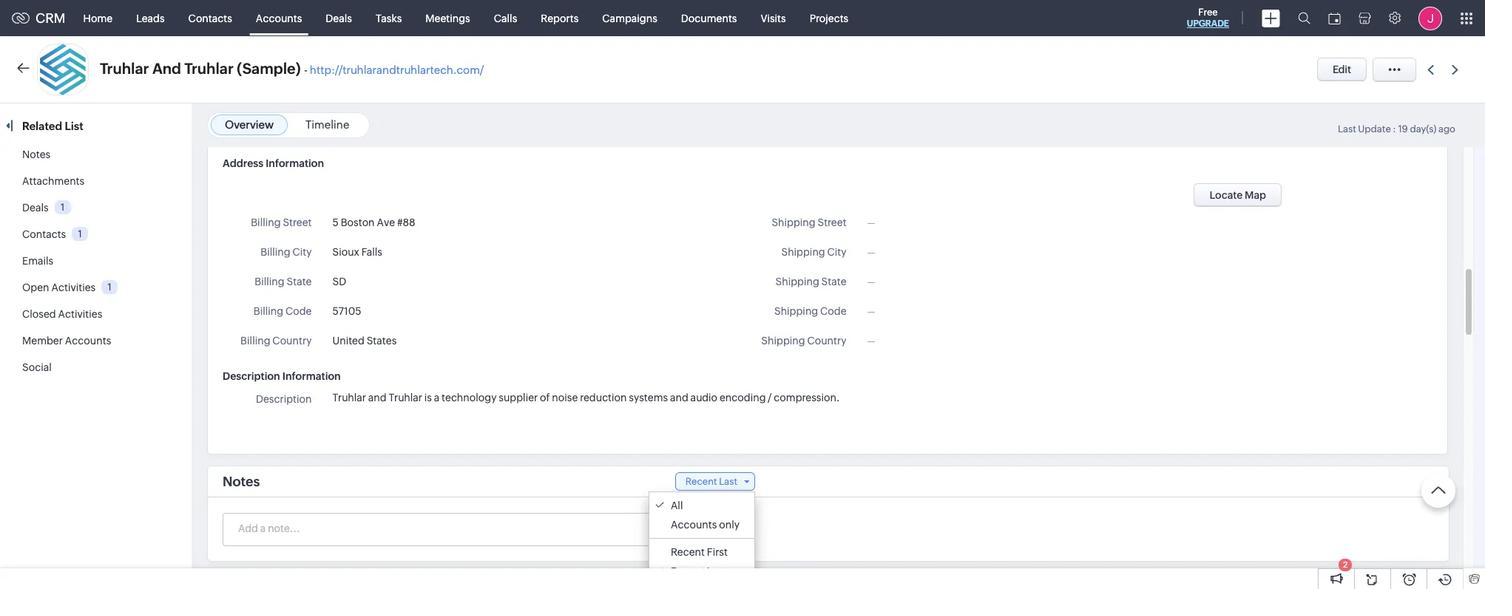 Task type: locate. For each thing, give the bounding box(es) containing it.
create menu element
[[1253, 0, 1289, 36]]

1 horizontal spatial contacts link
[[176, 0, 244, 36]]

billing
[[251, 217, 281, 229], [260, 246, 290, 258], [255, 276, 284, 288], [253, 305, 283, 317], [240, 335, 270, 347]]

0 horizontal spatial contacts link
[[22, 229, 66, 240]]

1 for deals
[[61, 202, 65, 213]]

recent last down recent first
[[671, 566, 727, 578]]

code
[[285, 305, 312, 317], [820, 305, 846, 317]]

0 vertical spatial activities
[[51, 282, 96, 294]]

city up shipping state
[[827, 246, 846, 258]]

#88
[[397, 217, 415, 229]]

information down billing country
[[282, 371, 341, 382]]

contacts up 'emails' link
[[22, 229, 66, 240]]

country for shipping country
[[807, 335, 846, 347]]

recent up accounts only
[[685, 476, 717, 487]]

1 vertical spatial contacts
[[22, 229, 66, 240]]

0 horizontal spatial city
[[292, 246, 312, 258]]

0 vertical spatial recent
[[685, 476, 717, 487]]

0 horizontal spatial deals link
[[22, 202, 49, 214]]

description for description information
[[223, 371, 280, 382]]

shipping street
[[772, 217, 846, 229]]

1 country from the left
[[272, 335, 312, 347]]

0 vertical spatial notes
[[22, 149, 50, 160]]

1 vertical spatial contacts link
[[22, 229, 66, 240]]

related list
[[22, 120, 86, 132]]

1 horizontal spatial contacts
[[188, 12, 232, 24]]

1 street from the left
[[283, 217, 312, 229]]

search element
[[1289, 0, 1319, 36]]

information for address information
[[266, 158, 324, 169]]

open activities link
[[22, 282, 96, 294]]

1 vertical spatial information
[[282, 371, 341, 382]]

recent last up accounts only
[[685, 476, 737, 487]]

deals link down attachments link
[[22, 202, 49, 214]]

billing up billing code
[[255, 276, 284, 288]]

united states
[[332, 335, 397, 347]]

truhlar and truhlar is a technology supplier of noise reduction systems and audio encoding / compression.
[[332, 392, 840, 404]]

truhlar left the 'is'
[[389, 392, 422, 404]]

1 horizontal spatial accounts
[[256, 12, 302, 24]]

1 code from the left
[[285, 305, 312, 317]]

1 vertical spatial deals link
[[22, 202, 49, 214]]

billing down billing code
[[240, 335, 270, 347]]

accounts up the (sample)
[[256, 12, 302, 24]]

2 city from the left
[[827, 246, 846, 258]]

last update : 19 day(s) ago
[[1338, 124, 1455, 135]]

a
[[434, 392, 439, 404]]

description down description information
[[256, 393, 312, 405]]

1 vertical spatial activities
[[58, 308, 102, 320]]

1 vertical spatial notes
[[223, 474, 260, 490]]

deals down attachments link
[[22, 202, 49, 214]]

state
[[287, 276, 312, 288], [821, 276, 846, 288]]

0 vertical spatial accounts
[[256, 12, 302, 24]]

open
[[22, 282, 49, 294]]

city for shipping city
[[827, 246, 846, 258]]

billing for billing country
[[240, 335, 270, 347]]

update
[[1358, 124, 1391, 135]]

shipping down shipping code
[[761, 335, 805, 347]]

1 horizontal spatial street
[[818, 217, 846, 229]]

shipping code
[[774, 305, 846, 317]]

shipping down shipping street
[[781, 246, 825, 258]]

deals link left tasks
[[314, 0, 364, 36]]

2 country from the left
[[807, 335, 846, 347]]

2 state from the left
[[821, 276, 846, 288]]

0 vertical spatial contacts link
[[176, 0, 244, 36]]

2 code from the left
[[820, 305, 846, 317]]

contacts right leads link
[[188, 12, 232, 24]]

truhlar
[[100, 60, 149, 77], [184, 60, 234, 77], [332, 392, 366, 404], [389, 392, 422, 404]]

contacts link up 'emails' link
[[22, 229, 66, 240]]

0 horizontal spatial street
[[283, 217, 312, 229]]

recent left first
[[671, 547, 705, 558]]

1 down attachments link
[[61, 202, 65, 213]]

billing for billing city
[[260, 246, 290, 258]]

1 vertical spatial recent
[[671, 547, 705, 558]]

encoding
[[720, 392, 766, 404]]

code down billing state
[[285, 305, 312, 317]]

2 street from the left
[[818, 217, 846, 229]]

of
[[540, 392, 550, 404]]

accounts inside accounts link
[[256, 12, 302, 24]]

profile image
[[1418, 6, 1442, 30]]

1 vertical spatial accounts
[[65, 335, 111, 347]]

2 horizontal spatial accounts
[[671, 519, 717, 531]]

billing down billing street
[[260, 246, 290, 258]]

None button
[[1194, 183, 1282, 207]]

(sample)
[[237, 60, 301, 77]]

1 horizontal spatial deals
[[326, 12, 352, 24]]

search image
[[1298, 12, 1310, 24]]

next record image
[[1452, 65, 1461, 74]]

description
[[223, 371, 280, 382], [256, 393, 312, 405]]

1 horizontal spatial code
[[820, 305, 846, 317]]

street up shipping city
[[818, 217, 846, 229]]

country
[[272, 335, 312, 347], [807, 335, 846, 347]]

and left the audio
[[670, 392, 688, 404]]

1 horizontal spatial and
[[670, 392, 688, 404]]

billing up billing country
[[253, 305, 283, 317]]

ave
[[377, 217, 395, 229]]

deals
[[326, 12, 352, 24], [22, 202, 49, 214]]

tasks
[[376, 12, 402, 24]]

description down billing country
[[223, 371, 280, 382]]

truhlar right "and"
[[184, 60, 234, 77]]

0 horizontal spatial code
[[285, 305, 312, 317]]

state down shipping city
[[821, 276, 846, 288]]

0 vertical spatial contacts
[[188, 12, 232, 24]]

and
[[152, 60, 181, 77]]

2 and from the left
[[670, 392, 688, 404]]

1 horizontal spatial 1
[[78, 228, 82, 239]]

shipping for shipping street
[[772, 217, 815, 229]]

last up only
[[719, 476, 737, 487]]

country down billing code
[[272, 335, 312, 347]]

2 vertical spatial accounts
[[671, 519, 717, 531]]

57105
[[332, 305, 361, 317]]

0 horizontal spatial 1
[[61, 202, 65, 213]]

1 state from the left
[[287, 276, 312, 288]]

1 for contacts
[[78, 228, 82, 239]]

shipping up shipping country
[[774, 305, 818, 317]]

activities for open activities
[[51, 282, 96, 294]]

activities up member accounts link
[[58, 308, 102, 320]]

1 vertical spatial recent last
[[671, 566, 727, 578]]

0 horizontal spatial notes
[[22, 149, 50, 160]]

0 horizontal spatial and
[[368, 392, 387, 404]]

0 vertical spatial deals link
[[314, 0, 364, 36]]

boston
[[341, 217, 375, 229]]

free
[[1198, 7, 1218, 18]]

information down timeline link
[[266, 158, 324, 169]]

and left the 'is'
[[368, 392, 387, 404]]

1 city from the left
[[292, 246, 312, 258]]

0 vertical spatial description
[[223, 371, 280, 382]]

1 right "open activities"
[[108, 282, 112, 293]]

recent last
[[685, 476, 737, 487], [671, 566, 727, 578]]

0 horizontal spatial country
[[272, 335, 312, 347]]

shipping for shipping country
[[761, 335, 805, 347]]

deals inside 'link'
[[326, 12, 352, 24]]

and
[[368, 392, 387, 404], [670, 392, 688, 404]]

related
[[22, 120, 62, 132]]

address information
[[223, 158, 324, 169]]

1
[[61, 202, 65, 213], [78, 228, 82, 239], [108, 282, 112, 293]]

shipping up shipping code
[[775, 276, 819, 288]]

united
[[332, 335, 364, 347]]

0 horizontal spatial state
[[287, 276, 312, 288]]

1 horizontal spatial notes
[[223, 474, 260, 490]]

last left update
[[1338, 124, 1356, 135]]

1 horizontal spatial deals link
[[314, 0, 364, 36]]

1 vertical spatial deals
[[22, 202, 49, 214]]

1 horizontal spatial city
[[827, 246, 846, 258]]

accounts down all
[[671, 519, 717, 531]]

noise
[[552, 392, 578, 404]]

country for billing country
[[272, 335, 312, 347]]

activities up closed activities link
[[51, 282, 96, 294]]

documents
[[681, 12, 737, 24]]

contacts link right leads
[[176, 0, 244, 36]]

activities
[[51, 282, 96, 294], [58, 308, 102, 320]]

social link
[[22, 362, 52, 373]]

falls
[[361, 246, 382, 258]]

calls link
[[482, 0, 529, 36]]

information
[[266, 158, 324, 169], [282, 371, 341, 382]]

1 horizontal spatial state
[[821, 276, 846, 288]]

deals left tasks
[[326, 12, 352, 24]]

state for billing state
[[287, 276, 312, 288]]

2 horizontal spatial 1
[[108, 282, 112, 293]]

recent down recent first
[[671, 566, 705, 578]]

0 vertical spatial deals
[[326, 12, 352, 24]]

2 vertical spatial last
[[707, 566, 727, 578]]

city up billing state
[[292, 246, 312, 258]]

1 up the open activities link
[[78, 228, 82, 239]]

2
[[1343, 561, 1348, 569]]

profile element
[[1410, 0, 1451, 36]]

shipping up shipping city
[[772, 217, 815, 229]]

closed activities
[[22, 308, 102, 320]]

edit
[[1333, 64, 1351, 75]]

2 vertical spatial 1
[[108, 282, 112, 293]]

projects
[[810, 12, 848, 24]]

1 vertical spatial description
[[256, 393, 312, 405]]

code down shipping state
[[820, 305, 846, 317]]

member
[[22, 335, 63, 347]]

1 horizontal spatial country
[[807, 335, 846, 347]]

recent
[[685, 476, 717, 487], [671, 547, 705, 558], [671, 566, 705, 578]]

1 vertical spatial last
[[719, 476, 737, 487]]

0 vertical spatial 1
[[61, 202, 65, 213]]

systems
[[629, 392, 668, 404]]

street up billing city at the left
[[283, 217, 312, 229]]

last down first
[[707, 566, 727, 578]]

last
[[1338, 124, 1356, 135], [719, 476, 737, 487], [707, 566, 727, 578]]

accounts link
[[244, 0, 314, 36]]

state down billing city at the left
[[287, 276, 312, 288]]

accounts down closed activities link
[[65, 335, 111, 347]]

day(s)
[[1410, 124, 1436, 135]]

activities for closed activities
[[58, 308, 102, 320]]

billing up billing city at the left
[[251, 217, 281, 229]]

only
[[719, 519, 740, 531]]

shipping for shipping code
[[774, 305, 818, 317]]

1 vertical spatial 1
[[78, 228, 82, 239]]

0 vertical spatial last
[[1338, 124, 1356, 135]]

truhlar and truhlar (sample) - http://truhlarandtruhlartech.com/
[[100, 60, 484, 77]]

Add a note... field
[[223, 521, 754, 536]]

country down shipping code
[[807, 335, 846, 347]]

0 vertical spatial information
[[266, 158, 324, 169]]

notes
[[22, 149, 50, 160], [223, 474, 260, 490]]

shipping for shipping city
[[781, 246, 825, 258]]

accounts
[[256, 12, 302, 24], [65, 335, 111, 347], [671, 519, 717, 531]]

0 horizontal spatial deals
[[22, 202, 49, 214]]

accounts for accounts
[[256, 12, 302, 24]]



Task type: describe. For each thing, give the bounding box(es) containing it.
overview link
[[225, 118, 274, 131]]

:
[[1393, 124, 1396, 135]]

reports
[[541, 12, 579, 24]]

calendar image
[[1328, 12, 1341, 24]]

leads
[[136, 12, 165, 24]]

open activities
[[22, 282, 96, 294]]

0 horizontal spatial contacts
[[22, 229, 66, 240]]

code for billing code
[[285, 305, 312, 317]]

leads link
[[124, 0, 176, 36]]

2 vertical spatial recent
[[671, 566, 705, 578]]

truhlar down united
[[332, 392, 366, 404]]

list
[[65, 120, 83, 132]]

closed
[[22, 308, 56, 320]]

/
[[768, 392, 772, 404]]

campaigns link
[[590, 0, 669, 36]]

technology
[[442, 392, 497, 404]]

crm link
[[12, 10, 66, 26]]

reports link
[[529, 0, 590, 36]]

attachments link
[[22, 175, 84, 187]]

shipping country
[[761, 335, 846, 347]]

1 and from the left
[[368, 392, 387, 404]]

billing code
[[253, 305, 312, 317]]

code for shipping code
[[820, 305, 846, 317]]

documents link
[[669, 0, 749, 36]]

previous record image
[[1427, 65, 1434, 74]]

free upgrade
[[1187, 7, 1229, 29]]

truhlar left "and"
[[100, 60, 149, 77]]

1 for open activities
[[108, 282, 112, 293]]

emails
[[22, 255, 53, 267]]

sd
[[332, 276, 346, 288]]

shipping city
[[781, 246, 846, 258]]

attachments
[[22, 175, 84, 187]]

first
[[707, 547, 728, 558]]

campaigns
[[602, 12, 657, 24]]

states
[[367, 335, 397, 347]]

calls
[[494, 12, 517, 24]]

timeline
[[305, 118, 349, 131]]

crm
[[35, 10, 66, 26]]

billing state
[[255, 276, 312, 288]]

visits link
[[749, 0, 798, 36]]

0 vertical spatial recent last
[[685, 476, 737, 487]]

visits
[[761, 12, 786, 24]]

reduction
[[580, 392, 627, 404]]

all
[[671, 500, 683, 512]]

billing for billing code
[[253, 305, 283, 317]]

compression.
[[774, 392, 840, 404]]

city for billing city
[[292, 246, 312, 258]]

audio
[[690, 392, 717, 404]]

home
[[83, 12, 113, 24]]

member accounts link
[[22, 335, 111, 347]]

street for billing street
[[283, 217, 312, 229]]

state for shipping state
[[821, 276, 846, 288]]

billing city
[[260, 246, 312, 258]]

19
[[1398, 124, 1408, 135]]

billing for billing state
[[255, 276, 284, 288]]

edit button
[[1317, 58, 1367, 81]]

upgrade
[[1187, 18, 1229, 29]]

accounts for accounts only
[[671, 519, 717, 531]]

billing country
[[240, 335, 312, 347]]

description for description
[[256, 393, 312, 405]]

0 horizontal spatial accounts
[[65, 335, 111, 347]]

information for description information
[[282, 371, 341, 382]]

recent first
[[671, 547, 728, 558]]

billing street
[[251, 217, 312, 229]]

5
[[332, 217, 339, 229]]

billing for billing street
[[251, 217, 281, 229]]

is
[[424, 392, 432, 404]]

member accounts
[[22, 335, 111, 347]]

ago
[[1438, 124, 1455, 135]]

overview
[[225, 118, 274, 131]]

-
[[304, 64, 307, 76]]

social
[[22, 362, 52, 373]]

timeline link
[[305, 118, 349, 131]]

create menu image
[[1262, 9, 1280, 27]]

shipping state
[[775, 276, 846, 288]]

projects link
[[798, 0, 860, 36]]

sioux
[[332, 246, 359, 258]]

accounts only
[[671, 519, 740, 531]]

meetings link
[[414, 0, 482, 36]]

5 boston ave #88
[[332, 217, 415, 229]]

tasks link
[[364, 0, 414, 36]]

meetings
[[425, 12, 470, 24]]

shipping for shipping state
[[775, 276, 819, 288]]

description information
[[223, 371, 341, 382]]

address
[[223, 158, 263, 169]]

sioux falls
[[332, 246, 382, 258]]

home link
[[71, 0, 124, 36]]

supplier
[[499, 392, 538, 404]]

street for shipping street
[[818, 217, 846, 229]]

emails link
[[22, 255, 53, 267]]

http://truhlarandtruhlartech.com/
[[310, 64, 484, 76]]



Task type: vqa. For each thing, say whether or not it's contained in the screenshot.


